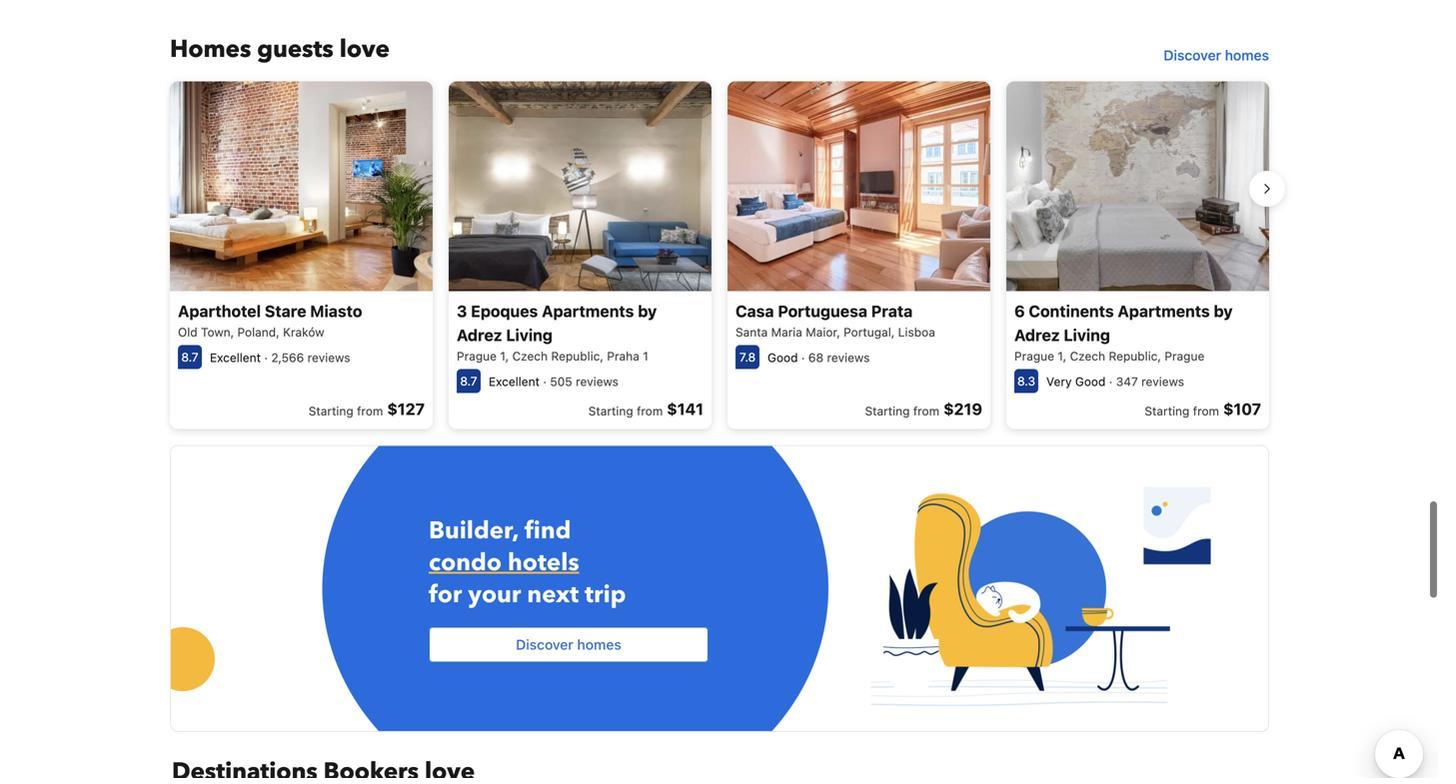 Task type: vqa. For each thing, say whether or not it's contained in the screenshot.
the 8.7
yes



Task type: describe. For each thing, give the bounding box(es) containing it.
505
[[550, 375, 572, 389]]

0 horizontal spatial discover homes
[[516, 637, 622, 653]]

love
[[340, 33, 390, 66]]

· for maior,
[[802, 351, 805, 365]]

republic, for continents
[[1109, 350, 1161, 364]]

condo hotels
[[429, 547, 579, 580]]

from for $127
[[357, 405, 383, 418]]

from for $107
[[1193, 405, 1219, 418]]

praha
[[607, 350, 640, 364]]

347
[[1116, 375, 1138, 389]]

excellent for living
[[489, 375, 540, 389]]

$219
[[944, 400, 983, 419]]

portuguesa
[[778, 302, 868, 321]]

very
[[1046, 375, 1072, 389]]

reviews for living
[[576, 375, 619, 389]]

santa
[[736, 326, 768, 340]]

for your next trip
[[429, 579, 626, 612]]

very good element
[[1046, 375, 1106, 389]]

· for living
[[543, 375, 547, 389]]

excellent for poland,
[[210, 351, 261, 365]]

apartments for epoques
[[542, 302, 634, 321]]

excellent element for living
[[489, 375, 540, 389]]

old
[[178, 326, 198, 340]]

starting from $219
[[865, 400, 983, 419]]

homes
[[170, 33, 251, 66]]

condo
[[429, 547, 502, 580]]

2,566
[[271, 351, 304, 365]]

1 horizontal spatial discover
[[1164, 47, 1221, 63]]

reviews for maior,
[[827, 351, 870, 365]]

main content containing homes guests love
[[151, 0, 1285, 779]]

8.3 element
[[1015, 370, 1039, 394]]

starting from $127
[[309, 400, 425, 419]]

maria
[[771, 326, 803, 340]]

reviews right 347
[[1142, 375, 1184, 389]]

adrez for continents
[[1015, 326, 1060, 345]]

0 vertical spatial homes
[[1225, 47, 1269, 63]]

homes guests love
[[170, 33, 390, 66]]

find
[[525, 515, 571, 548]]

reviews for poland,
[[307, 351, 350, 365]]

0 horizontal spatial homes
[[577, 637, 622, 653]]

by for 6 continents apartments by adrez living
[[1214, 302, 1233, 321]]

3 epoques apartments by adrez living prague 1, czech republic, praha 1
[[457, 302, 657, 364]]

8.7 for adrez
[[460, 375, 477, 389]]

adrez for epoques
[[457, 326, 502, 345]]

starting for $127
[[309, 405, 354, 418]]

czech for continents
[[1070, 350, 1106, 364]]

6
[[1015, 302, 1025, 321]]

living for epoques
[[506, 326, 553, 345]]

very good · 347 reviews
[[1046, 375, 1184, 389]]

3 prague from the left
[[1165, 350, 1205, 364]]

· for poland,
[[264, 351, 268, 365]]

discover homes inside discover homes link
[[1164, 47, 1269, 63]]

prague for 6 continents apartments by adrez living
[[1015, 350, 1054, 364]]

good element
[[768, 351, 798, 365]]

good · 68 reviews
[[768, 351, 870, 365]]

for
[[429, 579, 462, 612]]

aparthotel stare miasto old town, poland, kraków
[[178, 302, 362, 340]]

continents
[[1029, 302, 1114, 321]]



Task type: locate. For each thing, give the bounding box(es) containing it.
0 horizontal spatial by
[[638, 302, 657, 321]]

$141
[[667, 400, 704, 419]]

reviews right the 68
[[827, 351, 870, 365]]

2 1, from the left
[[1058, 350, 1067, 364]]

1 horizontal spatial good
[[1075, 375, 1106, 389]]

starting
[[309, 405, 354, 418], [588, 405, 633, 418], [865, 405, 910, 418], [1145, 405, 1190, 418]]

0 horizontal spatial living
[[506, 326, 553, 345]]

8.7 down old
[[181, 351, 199, 365]]

0 vertical spatial excellent
[[210, 351, 261, 365]]

2 living from the left
[[1064, 326, 1110, 345]]

1, for epoques
[[500, 350, 509, 364]]

starting from $107
[[1145, 400, 1261, 419]]

builder,
[[429, 515, 519, 548]]

by inside '6 continents apartments by adrez living prague 1, czech republic, prague'
[[1214, 302, 1233, 321]]

1
[[643, 350, 648, 364]]

prata
[[871, 302, 913, 321]]

1, down epoques
[[500, 350, 509, 364]]

lisboa
[[898, 326, 935, 340]]

1, for continents
[[1058, 350, 1067, 364]]

68
[[808, 351, 824, 365]]

from inside starting from $219
[[913, 405, 940, 418]]

from inside starting from $107
[[1193, 405, 1219, 418]]

by for 3 epoques apartments by adrez living
[[638, 302, 657, 321]]

1 vertical spatial discover
[[516, 637, 574, 653]]

1, inside '6 continents apartments by adrez living prague 1, czech republic, prague'
[[1058, 350, 1067, 364]]

discover homes
[[1164, 47, 1269, 63], [516, 637, 622, 653]]

from
[[357, 405, 383, 418], [637, 405, 663, 418], [913, 405, 940, 418], [1193, 405, 1219, 418]]

from inside starting from $141
[[637, 405, 663, 418]]

0 horizontal spatial excellent
[[210, 351, 261, 365]]

czech
[[512, 350, 548, 364], [1070, 350, 1106, 364]]

8.7 element for adrez
[[457, 370, 481, 394]]

1 horizontal spatial excellent
[[489, 375, 540, 389]]

starting down excellent · 2,566 reviews
[[309, 405, 354, 418]]

1, inside 3 epoques apartments by adrez living prague 1, czech republic, praha 1
[[500, 350, 509, 364]]

6 continents apartments by adrez living prague 1, czech republic, prague
[[1015, 302, 1233, 364]]

apartments for continents
[[1118, 302, 1210, 321]]

1 from from the left
[[357, 405, 383, 418]]

starting for $107
[[1145, 405, 1190, 418]]

1 horizontal spatial discover homes
[[1164, 47, 1269, 63]]

· left 505
[[543, 375, 547, 389]]

1 horizontal spatial excellent element
[[489, 375, 540, 389]]

starting inside starting from $107
[[1145, 405, 1190, 418]]

prague inside 3 epoques apartments by adrez living prague 1, czech republic, praha 1
[[457, 350, 497, 364]]

by up 1
[[638, 302, 657, 321]]

3 from from the left
[[913, 405, 940, 418]]

2 republic, from the left
[[1109, 350, 1161, 364]]

region containing aparthotel stare miasto
[[154, 73, 1285, 437]]

excellent element down town,
[[210, 351, 261, 365]]

by inside 3 epoques apartments by adrez living prague 1, czech republic, praha 1
[[638, 302, 657, 321]]

living for continents
[[1064, 326, 1110, 345]]

8.7
[[181, 351, 199, 365], [460, 375, 477, 389]]

adrez
[[457, 326, 502, 345], [1015, 326, 1060, 345]]

living
[[506, 326, 553, 345], [1064, 326, 1110, 345]]

1 by from the left
[[638, 302, 657, 321]]

from left $219
[[913, 405, 940, 418]]

0 horizontal spatial discover
[[516, 637, 574, 653]]

1 horizontal spatial homes
[[1225, 47, 1269, 63]]

0 horizontal spatial prague
[[457, 350, 497, 364]]

living inside '6 continents apartments by adrez living prague 1, czech republic, prague'
[[1064, 326, 1110, 345]]

1 1, from the left
[[500, 350, 509, 364]]

aparthotel
[[178, 302, 261, 321]]

maior,
[[806, 326, 840, 340]]

starting inside 'starting from $127'
[[309, 405, 354, 418]]

discover
[[1164, 47, 1221, 63], [516, 637, 574, 653]]

1 vertical spatial good
[[1075, 375, 1106, 389]]

3
[[457, 302, 467, 321]]

8.7 element down 3
[[457, 370, 481, 394]]

from left $127
[[357, 405, 383, 418]]

builder, find
[[429, 515, 571, 548]]

7.8 element
[[736, 346, 760, 370]]

·
[[264, 351, 268, 365], [802, 351, 805, 365], [543, 375, 547, 389], [1109, 375, 1113, 389]]

adrez down 6
[[1015, 326, 1060, 345]]

4 from from the left
[[1193, 405, 1219, 418]]

next
[[527, 579, 579, 612]]

czech up excellent · 505 reviews
[[512, 350, 548, 364]]

apartments up 347
[[1118, 302, 1210, 321]]

excellent · 2,566 reviews
[[210, 351, 350, 365]]

1, up the very
[[1058, 350, 1067, 364]]

0 vertical spatial 8.7
[[181, 351, 199, 365]]

1 horizontal spatial prague
[[1015, 350, 1054, 364]]

from left the $107
[[1193, 405, 1219, 418]]

discover homes link
[[1156, 37, 1277, 73]]

1 vertical spatial excellent
[[489, 375, 540, 389]]

2 starting from the left
[[588, 405, 633, 418]]

excellent
[[210, 351, 261, 365], [489, 375, 540, 389]]

adrez down 3
[[457, 326, 502, 345]]

excellent left 505
[[489, 375, 540, 389]]

czech inside '6 continents apartments by adrez living prague 1, czech republic, prague'
[[1070, 350, 1106, 364]]

1 horizontal spatial by
[[1214, 302, 1233, 321]]

starting for $219
[[865, 405, 910, 418]]

1 living from the left
[[506, 326, 553, 345]]

your
[[468, 579, 521, 612]]

0 horizontal spatial apartments
[[542, 302, 634, 321]]

1 horizontal spatial adrez
[[1015, 326, 1060, 345]]

casa
[[736, 302, 774, 321]]

· left 347
[[1109, 375, 1113, 389]]

republic, up 347
[[1109, 350, 1161, 364]]

8.3
[[1018, 375, 1035, 389]]

czech for epoques
[[512, 350, 548, 364]]

1 apartments from the left
[[542, 302, 634, 321]]

republic, up 505
[[551, 350, 604, 364]]

main content
[[151, 0, 1285, 779]]

1 vertical spatial 8.7
[[460, 375, 477, 389]]

0 vertical spatial discover
[[1164, 47, 1221, 63]]

1 vertical spatial homes
[[577, 637, 622, 653]]

0 horizontal spatial 1,
[[500, 350, 509, 364]]

8.7 down 3
[[460, 375, 477, 389]]

1 horizontal spatial 1,
[[1058, 350, 1067, 364]]

0 horizontal spatial adrez
[[457, 326, 502, 345]]

adrez inside '6 continents apartments by adrez living prague 1, czech republic, prague'
[[1015, 326, 1060, 345]]

2 from from the left
[[637, 405, 663, 418]]

1,
[[500, 350, 509, 364], [1058, 350, 1067, 364]]

living down epoques
[[506, 326, 553, 345]]

good
[[768, 351, 798, 365], [1075, 375, 1106, 389]]

living inside 3 epoques apartments by adrez living prague 1, czech republic, praha 1
[[506, 326, 553, 345]]

1 horizontal spatial 8.7 element
[[457, 370, 481, 394]]

1 horizontal spatial republic,
[[1109, 350, 1161, 364]]

kraków
[[283, 326, 324, 340]]

from for $219
[[913, 405, 940, 418]]

apartments inside 3 epoques apartments by adrez living prague 1, czech republic, praha 1
[[542, 302, 634, 321]]

0 vertical spatial good
[[768, 351, 798, 365]]

czech up very good element
[[1070, 350, 1106, 364]]

2 prague from the left
[[1015, 350, 1054, 364]]

2 apartments from the left
[[1118, 302, 1210, 321]]

excellent · 505 reviews
[[489, 375, 619, 389]]

guests
[[257, 33, 334, 66]]

starting down very good · 347 reviews
[[1145, 405, 1190, 418]]

0 vertical spatial discover homes
[[1164, 47, 1269, 63]]

8.7 element down old
[[178, 346, 202, 370]]

0 horizontal spatial 8.7
[[181, 351, 199, 365]]

hotels
[[508, 547, 579, 580]]

8.7 element for town,
[[178, 346, 202, 370]]

1 horizontal spatial czech
[[1070, 350, 1106, 364]]

excellent element left 505
[[489, 375, 540, 389]]

reviews down "kraków"
[[307, 351, 350, 365]]

excellent element for poland,
[[210, 351, 261, 365]]

0 horizontal spatial good
[[768, 351, 798, 365]]

by
[[638, 302, 657, 321], [1214, 302, 1233, 321]]

by up the $107
[[1214, 302, 1233, 321]]

0 horizontal spatial 8.7 element
[[178, 346, 202, 370]]

miasto
[[310, 302, 362, 321]]

stare
[[265, 302, 306, 321]]

1 adrez from the left
[[457, 326, 502, 345]]

1 republic, from the left
[[551, 350, 604, 364]]

$127
[[387, 400, 425, 419]]

reviews
[[307, 351, 350, 365], [827, 351, 870, 365], [576, 375, 619, 389], [1142, 375, 1184, 389]]

starting inside starting from $141
[[588, 405, 633, 418]]

0 horizontal spatial republic,
[[551, 350, 604, 364]]

4 starting from the left
[[1145, 405, 1190, 418]]

1 horizontal spatial living
[[1064, 326, 1110, 345]]

from inside 'starting from $127'
[[357, 405, 383, 418]]

epoques
[[471, 302, 538, 321]]

starting from $141
[[588, 400, 704, 419]]

1 prague from the left
[[457, 350, 497, 364]]

7.8
[[739, 351, 756, 365]]

prague
[[457, 350, 497, 364], [1015, 350, 1054, 364], [1165, 350, 1205, 364]]

0 horizontal spatial excellent element
[[210, 351, 261, 365]]

excellent down town,
[[210, 351, 261, 365]]

· left the 68
[[802, 351, 805, 365]]

adrez inside 3 epoques apartments by adrez living prague 1, czech republic, praha 1
[[457, 326, 502, 345]]

8.7 element
[[178, 346, 202, 370], [457, 370, 481, 394]]

· left 2,566
[[264, 351, 268, 365]]

apartments inside '6 continents apartments by adrez living prague 1, czech republic, prague'
[[1118, 302, 1210, 321]]

starting left $219
[[865, 405, 910, 418]]

republic,
[[551, 350, 604, 364], [1109, 350, 1161, 364]]

prague up 8.3 element
[[1015, 350, 1054, 364]]

1 horizontal spatial apartments
[[1118, 302, 1210, 321]]

reviews right 505
[[576, 375, 619, 389]]

2 horizontal spatial prague
[[1165, 350, 1205, 364]]

1 czech from the left
[[512, 350, 548, 364]]

excellent element
[[210, 351, 261, 365], [489, 375, 540, 389]]

town,
[[201, 326, 234, 340]]

casa portuguesa prata santa maria maior, portugal, lisboa
[[736, 302, 935, 340]]

republic, inside 3 epoques apartments by adrez living prague 1, czech republic, praha 1
[[551, 350, 604, 364]]

republic, inside '6 continents apartments by adrez living prague 1, czech republic, prague'
[[1109, 350, 1161, 364]]

$107
[[1223, 400, 1261, 419]]

good right the very
[[1075, 375, 1106, 389]]

region
[[154, 73, 1285, 437]]

trip
[[585, 579, 626, 612]]

prague for 3 epoques apartments by adrez living
[[457, 350, 497, 364]]

living down 'continents'
[[1064, 326, 1110, 345]]

8.7 for town,
[[181, 351, 199, 365]]

republic, for epoques
[[551, 350, 604, 364]]

1 vertical spatial discover homes
[[516, 637, 622, 653]]

2 czech from the left
[[1070, 350, 1106, 364]]

poland,
[[237, 326, 280, 340]]

0 vertical spatial excellent element
[[210, 351, 261, 365]]

3 starting from the left
[[865, 405, 910, 418]]

1 vertical spatial excellent element
[[489, 375, 540, 389]]

1 horizontal spatial 8.7
[[460, 375, 477, 389]]

prague down 3
[[457, 350, 497, 364]]

portugal,
[[844, 326, 895, 340]]

2 by from the left
[[1214, 302, 1233, 321]]

apartments up "praha" on the top of page
[[542, 302, 634, 321]]

good down maria
[[768, 351, 798, 365]]

0 horizontal spatial czech
[[512, 350, 548, 364]]

from for $141
[[637, 405, 663, 418]]

from left the $141
[[637, 405, 663, 418]]

homes
[[1225, 47, 1269, 63], [577, 637, 622, 653]]

starting inside starting from $219
[[865, 405, 910, 418]]

prague up starting from $107
[[1165, 350, 1205, 364]]

czech inside 3 epoques apartments by adrez living prague 1, czech republic, praha 1
[[512, 350, 548, 364]]

apartments
[[542, 302, 634, 321], [1118, 302, 1210, 321]]

2 adrez from the left
[[1015, 326, 1060, 345]]

starting for $141
[[588, 405, 633, 418]]

starting down "praha" on the top of page
[[588, 405, 633, 418]]

1 starting from the left
[[309, 405, 354, 418]]



